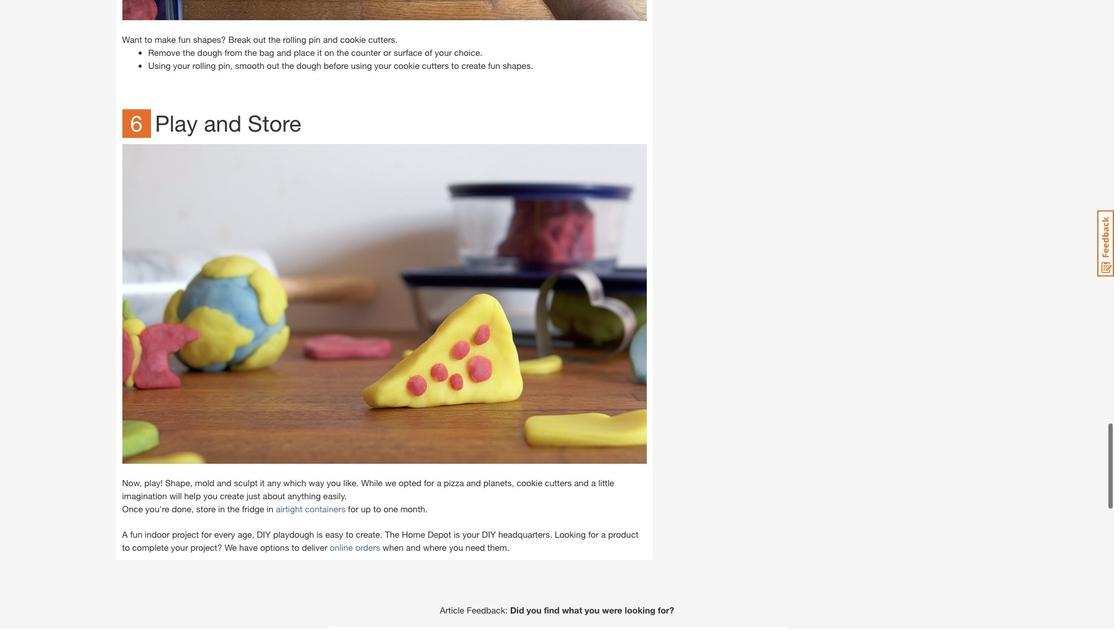 Task type: locate. For each thing, give the bounding box(es) containing it.
cookie
[[340, 34, 366, 45], [394, 60, 420, 71], [517, 478, 543, 488]]

your
[[435, 47, 452, 58], [173, 60, 190, 71], [374, 60, 391, 71], [463, 529, 480, 540], [171, 542, 188, 553]]

diy up them.
[[482, 529, 496, 540]]

create inside now, play! shape, mold and sculpt it any which way you like. while we opted for a pizza and planets, cookie cutters and a little imagination will help you create just about anything easily. once you're done, store in the fridge in airtight containers for up to one month.
[[220, 491, 244, 501]]

1 vertical spatial it
[[260, 478, 265, 488]]

you left need
[[449, 542, 463, 553]]

0 horizontal spatial dough
[[197, 47, 222, 58]]

1 vertical spatial create
[[220, 491, 244, 501]]

it left 'any'
[[260, 478, 265, 488]]

pin,
[[218, 60, 233, 71]]

product
[[608, 529, 639, 540]]

store
[[248, 110, 301, 137]]

0 horizontal spatial rolling
[[193, 60, 216, 71]]

2 vertical spatial cookie
[[517, 478, 543, 488]]

shapes?
[[193, 34, 226, 45]]

0 horizontal spatial is
[[317, 529, 323, 540]]

rolling
[[283, 34, 306, 45], [193, 60, 216, 71]]

1 horizontal spatial it
[[317, 47, 322, 58]]

cookie right planets,
[[517, 478, 543, 488]]

once
[[122, 504, 143, 514]]

which
[[283, 478, 306, 488]]

the left fridge
[[227, 504, 240, 514]]

1 vertical spatial fun
[[488, 60, 500, 71]]

the
[[268, 34, 281, 45], [183, 47, 195, 58], [245, 47, 257, 58], [337, 47, 349, 58], [282, 60, 294, 71], [227, 504, 240, 514]]

make
[[155, 34, 176, 45]]

your right of
[[435, 47, 452, 58]]

0 horizontal spatial create
[[220, 491, 244, 501]]

a left pizza
[[437, 478, 442, 488]]

0 horizontal spatial it
[[260, 478, 265, 488]]

is up 'deliver'
[[317, 529, 323, 540]]

options
[[260, 542, 289, 553]]

dough down shapes?
[[197, 47, 222, 58]]

online orders when and where you need them.
[[330, 542, 510, 553]]

you left the were
[[585, 605, 600, 616]]

the
[[385, 529, 400, 540]]

to up online orders link
[[346, 529, 354, 540]]

rolling up 'place'
[[283, 34, 306, 45]]

is right depot
[[454, 529, 460, 540]]

out up bag
[[253, 34, 266, 45]]

and right bag
[[277, 47, 291, 58]]

to right want
[[145, 34, 152, 45]]

fun
[[178, 34, 191, 45], [488, 60, 500, 71], [130, 529, 142, 540]]

to right 'up'
[[373, 504, 381, 514]]

1 in from the left
[[218, 504, 225, 514]]

you
[[327, 478, 341, 488], [203, 491, 218, 501], [449, 542, 463, 553], [527, 605, 542, 616], [585, 605, 600, 616]]

fridge
[[242, 504, 264, 514]]

0 vertical spatial create
[[462, 60, 486, 71]]

0 horizontal spatial in
[[218, 504, 225, 514]]

your down project
[[171, 542, 188, 553]]

orders
[[356, 542, 380, 553]]

play and store
[[155, 110, 301, 137]]

1 horizontal spatial cutters
[[545, 478, 572, 488]]

looking
[[625, 605, 656, 616]]

on
[[324, 47, 334, 58]]

1 horizontal spatial fun
[[178, 34, 191, 45]]

rolling left pin, on the top left
[[193, 60, 216, 71]]

0 vertical spatial rolling
[[283, 34, 306, 45]]

create down sculpt
[[220, 491, 244, 501]]

play!
[[144, 478, 163, 488]]

the down shapes?
[[183, 47, 195, 58]]

place
[[294, 47, 315, 58]]

for?
[[658, 605, 674, 616]]

fun inside a fun indoor project for every age, diy playdough is easy to create. the home depot is your diy headquarters. looking for a product to complete your project? we have options to deliver
[[130, 529, 142, 540]]

have
[[239, 542, 258, 553]]

1 horizontal spatial dough
[[297, 60, 321, 71]]

opted
[[399, 478, 422, 488]]

counter
[[351, 47, 381, 58]]

a left "little"
[[591, 478, 596, 488]]

planets,
[[484, 478, 514, 488]]

help
[[184, 491, 201, 501]]

1 horizontal spatial rolling
[[283, 34, 306, 45]]

0 horizontal spatial cutters
[[422, 60, 449, 71]]

1 horizontal spatial create
[[462, 60, 486, 71]]

0 horizontal spatial cookie
[[340, 34, 366, 45]]

dough down 'place'
[[297, 60, 321, 71]]

the down 'place'
[[282, 60, 294, 71]]

0 vertical spatial it
[[317, 47, 322, 58]]

out down bag
[[267, 60, 279, 71]]

a person uses a cookie cutter to make shapes in dough. image
[[122, 0, 647, 21]]

for right looking
[[588, 529, 599, 540]]

your down remove
[[173, 60, 190, 71]]

when
[[383, 542, 404, 553]]

is
[[317, 529, 323, 540], [454, 529, 460, 540]]

2 horizontal spatial cookie
[[517, 478, 543, 488]]

0 horizontal spatial fun
[[130, 529, 142, 540]]

create
[[462, 60, 486, 71], [220, 491, 244, 501]]

1 horizontal spatial diy
[[482, 529, 496, 540]]

fun right a
[[130, 529, 142, 540]]

and
[[323, 34, 338, 45], [277, 47, 291, 58], [204, 110, 242, 137], [217, 478, 232, 488], [467, 478, 481, 488], [574, 478, 589, 488], [406, 542, 421, 553]]

1 horizontal spatial is
[[454, 529, 460, 540]]

cookie down surface
[[394, 60, 420, 71]]

1 horizontal spatial in
[[267, 504, 274, 514]]

about
[[263, 491, 285, 501]]

cookie up counter
[[340, 34, 366, 45]]

1 vertical spatial cutters
[[545, 478, 572, 488]]

0 horizontal spatial out
[[253, 34, 266, 45]]

fun left shapes.
[[488, 60, 500, 71]]

project?
[[190, 542, 222, 553]]

deliver
[[302, 542, 327, 553]]

cutters left "little"
[[545, 478, 572, 488]]

break
[[228, 34, 251, 45]]

1 vertical spatial out
[[267, 60, 279, 71]]

remove
[[148, 47, 180, 58]]

1 horizontal spatial a
[[591, 478, 596, 488]]

create down choice.
[[462, 60, 486, 71]]

you up "store"
[[203, 491, 218, 501]]

and up "on"
[[323, 34, 338, 45]]

1 vertical spatial dough
[[297, 60, 321, 71]]

diy
[[257, 529, 271, 540], [482, 529, 496, 540]]

will
[[170, 491, 182, 501]]

anything
[[288, 491, 321, 501]]

0 vertical spatial out
[[253, 34, 266, 45]]

cutters down of
[[422, 60, 449, 71]]

0 vertical spatial fun
[[178, 34, 191, 45]]

containers
[[305, 504, 346, 514]]

in
[[218, 504, 225, 514], [267, 504, 274, 514]]

project
[[172, 529, 199, 540]]

a left the 'product'
[[601, 529, 606, 540]]

complete
[[132, 542, 169, 553]]

0 horizontal spatial diy
[[257, 529, 271, 540]]

now,
[[122, 478, 142, 488]]

did
[[510, 605, 524, 616]]

1 horizontal spatial out
[[267, 60, 279, 71]]

to
[[145, 34, 152, 45], [451, 60, 459, 71], [373, 504, 381, 514], [346, 529, 354, 540], [122, 542, 130, 553], [292, 542, 299, 553]]

article feedback: did you find what you were looking for?
[[440, 605, 674, 616]]

dough
[[197, 47, 222, 58], [297, 60, 321, 71]]

fun right make
[[178, 34, 191, 45]]

2 horizontal spatial a
[[601, 529, 606, 540]]

feedback:
[[467, 605, 508, 616]]

it inside now, play! shape, mold and sculpt it any which way you like. while we opted for a pizza and planets, cookie cutters and a little imagination will help you create just about anything easily. once you're done, store in the fridge in airtight containers for up to one month.
[[260, 478, 265, 488]]

2 vertical spatial fun
[[130, 529, 142, 540]]

diy up options
[[257, 529, 271, 540]]

mold
[[195, 478, 214, 488]]

1 horizontal spatial cookie
[[394, 60, 420, 71]]

in down about
[[267, 504, 274, 514]]

and right pizza
[[467, 478, 481, 488]]

the right "on"
[[337, 47, 349, 58]]

0 vertical spatial cutters
[[422, 60, 449, 71]]

cutters
[[422, 60, 449, 71], [545, 478, 572, 488]]

headquarters.
[[498, 529, 552, 540]]

1 vertical spatial rolling
[[193, 60, 216, 71]]

1 is from the left
[[317, 529, 323, 540]]

in right "store"
[[218, 504, 225, 514]]

you up easily.
[[327, 478, 341, 488]]

it
[[317, 47, 322, 58], [260, 478, 265, 488]]

it inside want to make fun shapes? break out the rolling pin and cookie cutters. remove the dough from the bag and place it on the counter or surface of your choice. using your rolling pin, smooth out the dough before using your cookie cutters to create fun shapes.
[[317, 47, 322, 58]]

what
[[562, 605, 582, 616]]

done,
[[172, 504, 194, 514]]

it left "on"
[[317, 47, 322, 58]]



Task type: describe. For each thing, give the bounding box(es) containing it.
for up project?
[[201, 529, 212, 540]]

little
[[599, 478, 614, 488]]

want to make fun shapes? break out the rolling pin and cookie cutters. remove the dough from the bag and place it on the counter or surface of your choice. using your rolling pin, smooth out the dough before using your cookie cutters to create fun shapes.
[[122, 34, 533, 71]]

pizza
[[444, 478, 464, 488]]

using
[[148, 60, 171, 71]]

were
[[602, 605, 623, 616]]

and right mold
[[217, 478, 232, 488]]

online orders link
[[330, 542, 380, 553]]

to inside now, play! shape, mold and sculpt it any which way you like. while we opted for a pizza and planets, cookie cutters and a little imagination will help you create just about anything easily. once you're done, store in the fridge in airtight containers for up to one month.
[[373, 504, 381, 514]]

the up smooth
[[245, 47, 257, 58]]

just
[[247, 491, 260, 501]]

looking
[[555, 529, 586, 540]]

a
[[122, 529, 128, 540]]

imagination
[[122, 491, 167, 501]]

and down home on the left
[[406, 542, 421, 553]]

online
[[330, 542, 353, 553]]

sculpt
[[234, 478, 258, 488]]

like.
[[343, 478, 359, 488]]

store
[[196, 504, 216, 514]]

2 diy from the left
[[482, 529, 496, 540]]

to down "playdough"
[[292, 542, 299, 553]]

1 vertical spatial cookie
[[394, 60, 420, 71]]

from
[[225, 47, 242, 58]]

to down choice.
[[451, 60, 459, 71]]

a inside a fun indoor project for every age, diy playdough is easy to create. the home depot is your diy headquarters. looking for a product to complete your project? we have options to deliver
[[601, 529, 606, 540]]

age,
[[238, 529, 254, 540]]

for left 'up'
[[348, 504, 359, 514]]

we
[[225, 542, 237, 553]]

0 horizontal spatial a
[[437, 478, 442, 488]]

up
[[361, 504, 371, 514]]

to down a
[[122, 542, 130, 553]]

cutters inside want to make fun shapes? break out the rolling pin and cookie cutters. remove the dough from the bag and place it on the counter or surface of your choice. using your rolling pin, smooth out the dough before using your cookie cutters to create fun shapes.
[[422, 60, 449, 71]]

6
[[130, 110, 143, 137]]

want
[[122, 34, 142, 45]]

airtight
[[276, 504, 303, 514]]

your up need
[[463, 529, 480, 540]]

home
[[402, 529, 425, 540]]

surface
[[394, 47, 422, 58]]

month.
[[401, 504, 428, 514]]

create.
[[356, 529, 383, 540]]

need
[[466, 542, 485, 553]]

indoor
[[145, 529, 170, 540]]

you right 'did'
[[527, 605, 542, 616]]

2 in from the left
[[267, 504, 274, 514]]

shapes.
[[503, 60, 533, 71]]

depot
[[428, 529, 451, 540]]

easy
[[325, 529, 343, 540]]

0 vertical spatial cookie
[[340, 34, 366, 45]]

playdough
[[273, 529, 314, 540]]

cookie inside now, play! shape, mold and sculpt it any which way you like. while we opted for a pizza and planets, cookie cutters and a little imagination will help you create just about anything easily. once you're done, store in the fridge in airtight containers for up to one month.
[[517, 478, 543, 488]]

way
[[309, 478, 324, 488]]

any
[[267, 478, 281, 488]]

one
[[384, 504, 398, 514]]

0 vertical spatial dough
[[197, 47, 222, 58]]

every
[[214, 529, 235, 540]]

the inside now, play! shape, mold and sculpt it any which way you like. while we opted for a pizza and planets, cookie cutters and a little imagination will help you create just about anything easily. once you're done, store in the fridge in airtight containers for up to one month.
[[227, 504, 240, 514]]

where
[[423, 542, 447, 553]]

or
[[383, 47, 391, 58]]

1 diy from the left
[[257, 529, 271, 540]]

them.
[[488, 542, 510, 553]]

the up bag
[[268, 34, 281, 45]]

bag
[[259, 47, 274, 58]]

2 is from the left
[[454, 529, 460, 540]]

before
[[324, 60, 349, 71]]

shape,
[[165, 478, 193, 488]]

cutters inside now, play! shape, mold and sculpt it any which way you like. while we opted for a pizza and planets, cookie cutters and a little imagination will help you create just about anything easily. once you're done, store in the fridge in airtight containers for up to one month.
[[545, 478, 572, 488]]

cutters.
[[368, 34, 398, 45]]

using
[[351, 60, 372, 71]]

play
[[155, 110, 198, 137]]

a fun indoor project for every age, diy playdough is easy to create. the home depot is your diy headquarters. looking for a product to complete your project? we have options to deliver
[[122, 529, 639, 553]]

2 horizontal spatial fun
[[488, 60, 500, 71]]

article
[[440, 605, 464, 616]]

of
[[425, 47, 432, 58]]

and left "little"
[[574, 478, 589, 488]]

feedback link image
[[1098, 210, 1114, 277]]

pizza, the earth and other shapes are made out of play dough. image
[[122, 144, 647, 464]]

create inside want to make fun shapes? break out the rolling pin and cookie cutters. remove the dough from the bag and place it on the counter or surface of your choice. using your rolling pin, smooth out the dough before using your cookie cutters to create fun shapes.
[[462, 60, 486, 71]]

while
[[361, 478, 383, 488]]

now, play! shape, mold and sculpt it any which way you like. while we opted for a pizza and planets, cookie cutters and a little imagination will help you create just about anything easily. once you're done, store in the fridge in airtight containers for up to one month.
[[122, 478, 614, 514]]

find
[[544, 605, 560, 616]]

choice.
[[454, 47, 483, 58]]

we
[[385, 478, 396, 488]]

airtight containers link
[[276, 504, 346, 514]]

for right opted
[[424, 478, 434, 488]]

easily.
[[323, 491, 347, 501]]

your down or at top
[[374, 60, 391, 71]]

pin
[[309, 34, 321, 45]]

smooth
[[235, 60, 264, 71]]

you're
[[145, 504, 169, 514]]

and right play
[[204, 110, 242, 137]]



Task type: vqa. For each thing, say whether or not it's contained in the screenshot.
1st DIY from right
yes



